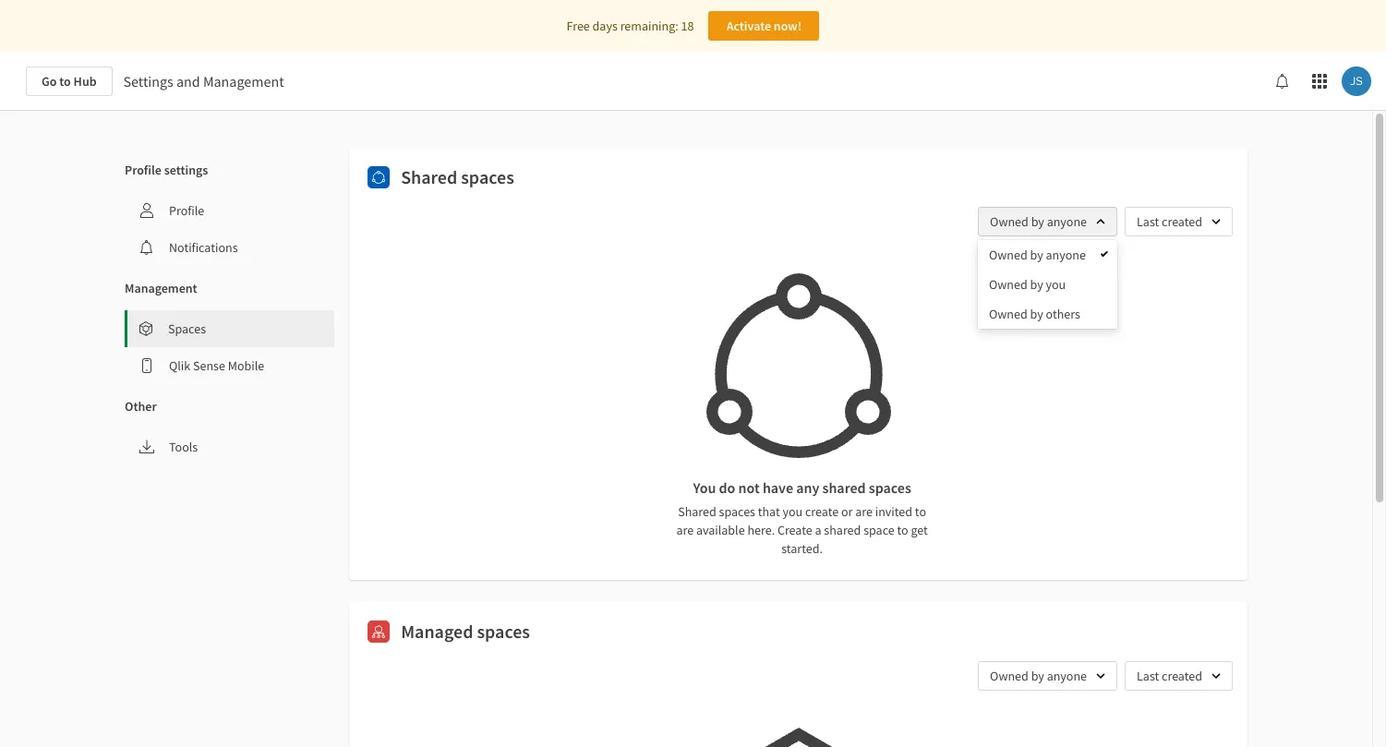 Task type: vqa. For each thing, say whether or not it's contained in the screenshot.
Search Text Field
no



Task type: locate. For each thing, give the bounding box(es) containing it.
anyone inside owned by anyone field
[[1047, 213, 1087, 230]]

shared
[[401, 165, 458, 188], [678, 504, 717, 520]]

that
[[758, 504, 780, 520]]

profile settings
[[125, 162, 208, 178]]

1 vertical spatial you
[[783, 504, 803, 520]]

qlik sense mobile
[[169, 358, 264, 374]]

profile
[[125, 162, 162, 178], [169, 202, 204, 219]]

profile link
[[125, 192, 335, 229]]

settings and management
[[123, 72, 284, 91]]

management right the and
[[203, 72, 284, 91]]

started.
[[782, 540, 823, 557]]

to right go
[[59, 73, 71, 90]]

go to hub link
[[26, 67, 112, 96]]

0 vertical spatial owned by anyone
[[991, 213, 1087, 230]]

1 horizontal spatial are
[[856, 504, 873, 520]]

profile up notifications
[[169, 202, 204, 219]]

settings
[[123, 72, 174, 91]]

management
[[203, 72, 284, 91], [125, 280, 197, 297]]

owned by others
[[989, 306, 1081, 322]]

free days remaining: 18
[[567, 18, 694, 34]]

anyone up the owned by you at the top of page
[[1047, 213, 1087, 230]]

owned by anyone inside field
[[991, 213, 1087, 230]]

mobile
[[228, 358, 264, 374]]

a
[[815, 522, 822, 539]]

0 vertical spatial to
[[59, 73, 71, 90]]

Owned by anyone field
[[979, 207, 1118, 237]]

go to hub
[[42, 73, 97, 90]]

anyone
[[1047, 213, 1087, 230], [1046, 247, 1086, 263]]

1 vertical spatial are
[[677, 522, 694, 539]]

shared up or
[[823, 479, 866, 497]]

shared
[[823, 479, 866, 497], [824, 522, 861, 539]]

do
[[719, 479, 736, 497]]

1 horizontal spatial you
[[1046, 276, 1066, 293]]

you inside you do not have any shared spaces shared spaces that you create or are invited to are available here. create a shared space to get started.
[[783, 504, 803, 520]]

list box
[[978, 240, 1118, 329]]

owned
[[991, 213, 1029, 230], [989, 247, 1028, 263], [989, 276, 1028, 293], [989, 306, 1028, 322]]

you up others
[[1046, 276, 1066, 293]]

others
[[1046, 306, 1081, 322]]

shared spaces
[[401, 165, 514, 188]]

0 horizontal spatial profile
[[125, 162, 162, 178]]

0 horizontal spatial to
[[59, 73, 71, 90]]

are right or
[[856, 504, 873, 520]]

0 vertical spatial profile
[[125, 162, 162, 178]]

to
[[59, 73, 71, 90], [915, 504, 927, 520], [898, 522, 909, 539]]

to up get at the bottom right of the page
[[915, 504, 927, 520]]

are
[[856, 504, 873, 520], [677, 522, 694, 539]]

owned by anyone for owned by anyone field
[[991, 213, 1087, 230]]

shared inside you do not have any shared spaces shared spaces that you create or are invited to are available here. create a shared space to get started.
[[678, 504, 717, 520]]

1 horizontal spatial to
[[898, 522, 909, 539]]

1 horizontal spatial profile
[[169, 202, 204, 219]]

tools link
[[125, 429, 335, 466]]

spaces
[[168, 321, 206, 337]]

list box containing owned by anyone
[[978, 240, 1118, 329]]

owned by anyone
[[991, 213, 1087, 230], [989, 247, 1086, 263]]

profile left settings
[[125, 162, 162, 178]]

other
[[125, 398, 157, 415]]

activate now! link
[[709, 11, 820, 41]]

notifications
[[169, 239, 238, 256]]

spaces
[[461, 165, 514, 188], [869, 479, 912, 497], [719, 504, 756, 520], [477, 620, 530, 643]]

anyone down owned by anyone field
[[1046, 247, 1086, 263]]

shared down or
[[824, 522, 861, 539]]

2 vertical spatial to
[[898, 522, 909, 539]]

1 vertical spatial management
[[125, 280, 197, 297]]

management up spaces
[[125, 280, 197, 297]]

create
[[806, 504, 839, 520]]

profile inside 'link'
[[169, 202, 204, 219]]

18
[[681, 18, 694, 34]]

1 vertical spatial profile
[[169, 202, 204, 219]]

0 vertical spatial shared
[[401, 165, 458, 188]]

1 horizontal spatial shared
[[678, 504, 717, 520]]

you
[[1046, 276, 1066, 293], [783, 504, 803, 520]]

0 vertical spatial anyone
[[1047, 213, 1087, 230]]

0 horizontal spatial you
[[783, 504, 803, 520]]

0 vertical spatial management
[[203, 72, 284, 91]]

hub
[[74, 73, 97, 90]]

are left available
[[677, 522, 694, 539]]

managed
[[401, 620, 473, 643]]

1 vertical spatial to
[[915, 504, 927, 520]]

1 vertical spatial owned by anyone
[[989, 247, 1086, 263]]

you up create
[[783, 504, 803, 520]]

to left get at the bottom right of the page
[[898, 522, 909, 539]]

1 vertical spatial shared
[[678, 504, 717, 520]]

1 horizontal spatial management
[[203, 72, 284, 91]]

0 vertical spatial you
[[1046, 276, 1066, 293]]

to inside "link"
[[59, 73, 71, 90]]

get
[[911, 522, 928, 539]]

owned by anyone for list box containing owned by anyone
[[989, 247, 1086, 263]]

notifications link
[[125, 229, 335, 266]]

owned by anyone inside list box
[[989, 247, 1086, 263]]

profile for profile
[[169, 202, 204, 219]]

invited
[[876, 504, 913, 520]]

0 horizontal spatial shared
[[401, 165, 458, 188]]

by
[[1032, 213, 1045, 230], [1031, 247, 1044, 263], [1031, 276, 1044, 293], [1031, 306, 1044, 322]]



Task type: describe. For each thing, give the bounding box(es) containing it.
free
[[567, 18, 590, 34]]

space
[[864, 522, 895, 539]]

remaining:
[[621, 18, 679, 34]]

not
[[739, 479, 760, 497]]

spaces link
[[127, 310, 335, 347]]

activate
[[727, 18, 772, 34]]

owned inside field
[[991, 213, 1029, 230]]

profile for profile settings
[[125, 162, 162, 178]]

you inside list box
[[1046, 276, 1066, 293]]

2 horizontal spatial to
[[915, 504, 927, 520]]

by inside field
[[1032, 213, 1045, 230]]

any
[[797, 479, 820, 497]]

1 vertical spatial anyone
[[1046, 247, 1086, 263]]

0 vertical spatial are
[[856, 504, 873, 520]]

here.
[[748, 522, 775, 539]]

go
[[42, 73, 57, 90]]

and
[[176, 72, 200, 91]]

create
[[778, 522, 813, 539]]

0 horizontal spatial are
[[677, 522, 694, 539]]

activate now!
[[727, 18, 802, 34]]

owned by you
[[989, 276, 1066, 293]]

now!
[[774, 18, 802, 34]]

or
[[842, 504, 853, 520]]

qlik
[[169, 358, 191, 374]]

1 vertical spatial shared
[[824, 522, 861, 539]]

0 horizontal spatial management
[[125, 280, 197, 297]]

you do not have any shared spaces shared spaces that you create or are invited to are available here. create a shared space to get started.
[[677, 479, 928, 557]]

have
[[763, 479, 794, 497]]

days
[[593, 18, 618, 34]]

settings
[[164, 162, 208, 178]]

managed spaces
[[401, 620, 530, 643]]

sense
[[193, 358, 225, 374]]

you
[[693, 479, 716, 497]]

tools
[[169, 439, 198, 455]]

qlik sense mobile link
[[125, 347, 335, 384]]

0 vertical spatial shared
[[823, 479, 866, 497]]

available
[[697, 522, 745, 539]]



